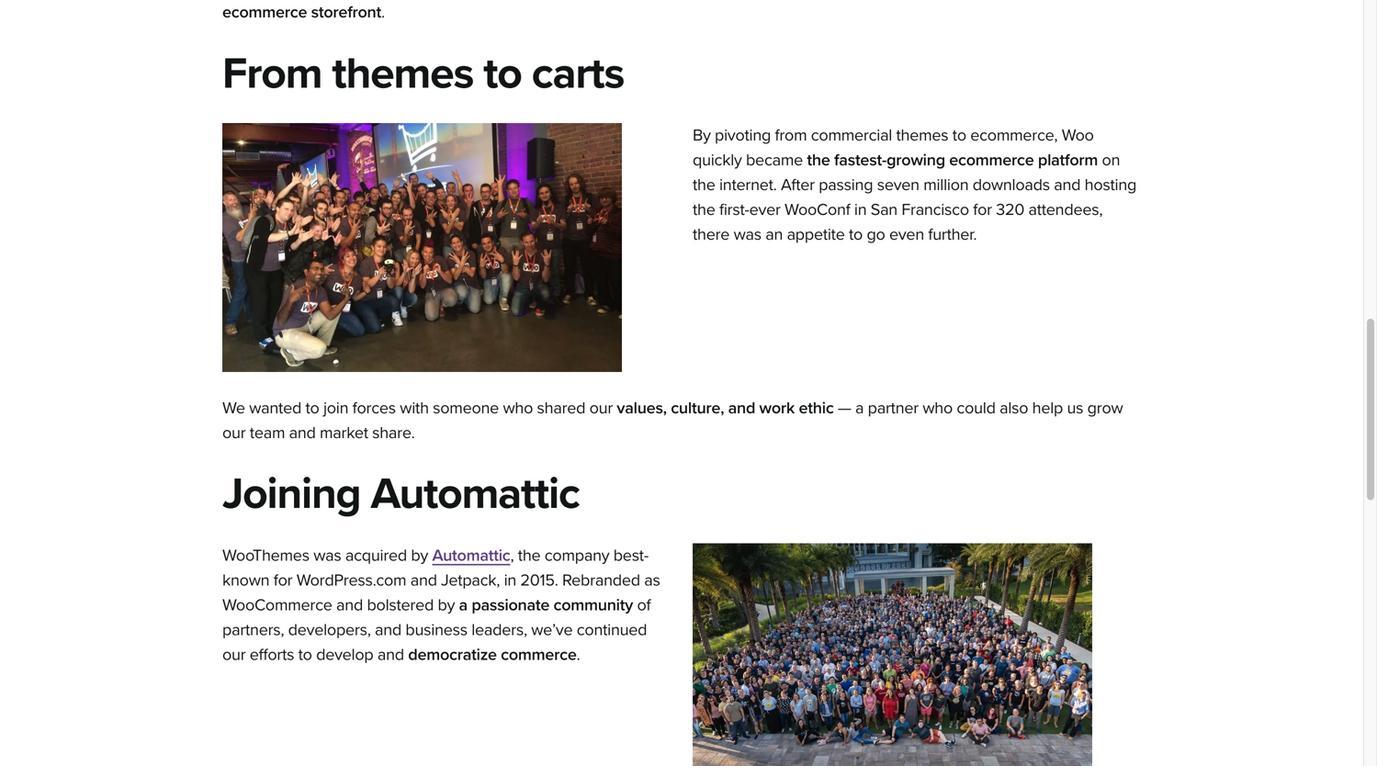 Task type: vqa. For each thing, say whether or not it's contained in the screenshot.
Open account menu image
no



Task type: describe. For each thing, give the bounding box(es) containing it.
democratize commerce .
[[408, 645, 580, 665]]

us
[[1067, 398, 1084, 418]]

0 vertical spatial .
[[381, 2, 385, 22]]

and inside on the internet. after passing seven million downloads and hosting the first-ever wooconf in san francisco for 320 attendees, there was an appetite to go even further.
[[1054, 175, 1081, 195]]

the fastest-growing ecommerce platform
[[807, 150, 1098, 170]]

to inside "of partners, developers, and business leaders, we've continued our efforts to develop and"
[[298, 645, 312, 665]]

2015.
[[520, 571, 558, 590]]

1 who from the left
[[503, 398, 533, 418]]

,
[[510, 546, 514, 566]]

help
[[1032, 398, 1063, 418]]

hosting
[[1085, 175, 1137, 195]]

san
[[871, 200, 898, 220]]

francisco
[[902, 200, 969, 220]]

internet.
[[719, 175, 777, 195]]

0 horizontal spatial was
[[314, 546, 341, 566]]

for inside on the internet. after passing seven million downloads and hosting the first-ever wooconf in san francisco for 320 attendees, there was an appetite to go even further.
[[973, 200, 992, 220]]

partner
[[868, 398, 919, 418]]

commerce
[[501, 645, 577, 665]]

in inside , the company best- known for wordpress.com and jetpack, in 2015. rebranded as woocommerce and bolstered by
[[504, 571, 516, 590]]

culture,
[[671, 398, 724, 418]]

1 vertical spatial .
[[577, 645, 580, 665]]

continued
[[577, 620, 647, 640]]

, the company best- known for wordpress.com and jetpack, in 2015. rebranded as woocommerce and bolstered by
[[222, 546, 660, 615]]

rebranded
[[562, 571, 640, 590]]

by pivoting from commercial themes to ecommerce, woo quickly became
[[693, 125, 1094, 170]]

woothemes
[[222, 546, 309, 566]]

woo
[[1062, 125, 1094, 145]]

partners,
[[222, 620, 284, 640]]

million
[[924, 175, 969, 195]]

our inside "of partners, developers, and business leaders, we've continued our efforts to develop and"
[[222, 645, 246, 665]]

develop
[[316, 645, 373, 665]]

themes inside by pivoting from commercial themes to ecommerce, woo quickly became
[[896, 125, 949, 145]]

our for team
[[222, 423, 246, 443]]

leaders,
[[472, 620, 527, 640]]

ecommerce,
[[971, 125, 1058, 145]]

joining
[[222, 468, 361, 520]]

to left carts at the left of page
[[484, 47, 522, 100]]

the down quickly
[[693, 175, 715, 195]]

after
[[781, 175, 815, 195]]

of partners, developers, and business leaders, we've continued our efforts to develop and
[[222, 595, 651, 665]]

who inside — a partner who could also help us grow our team and market share.
[[923, 398, 953, 418]]

downloads
[[973, 175, 1050, 195]]

0 horizontal spatial themes
[[332, 47, 473, 100]]

of
[[637, 595, 651, 615]]

team
[[250, 423, 285, 443]]

to left join
[[305, 398, 319, 418]]

best-
[[614, 546, 649, 566]]

known
[[222, 571, 270, 590]]

work
[[759, 398, 795, 418]]

grow
[[1088, 398, 1123, 418]]

the woo team at wooconf in san francisco, ca. image
[[222, 123, 622, 372]]

community
[[554, 595, 633, 615]]

business
[[406, 620, 468, 640]]

from
[[775, 125, 807, 145]]

attendees,
[[1029, 200, 1103, 220]]

share.
[[372, 423, 415, 443]]

to inside by pivoting from commercial themes to ecommerce, woo quickly became
[[953, 125, 967, 145]]

someone
[[433, 398, 499, 418]]

0 vertical spatial automattic
[[371, 468, 580, 520]]

our for values,
[[590, 398, 613, 418]]

woothemes was acquired by automattic
[[222, 546, 510, 566]]

appetite
[[787, 225, 845, 244]]

from themes to carts
[[222, 47, 624, 100]]

values,
[[617, 398, 667, 418]]

and left work
[[728, 398, 755, 418]]

ecommerce
[[949, 150, 1034, 170]]



Task type: locate. For each thing, give the bounding box(es) containing it.
and down wordpress.com
[[336, 595, 363, 615]]

carts
[[532, 47, 624, 100]]

market
[[320, 423, 368, 443]]

0 horizontal spatial .
[[381, 2, 385, 22]]

who left could
[[923, 398, 953, 418]]

and inside — a partner who could also help us grow our team and market share.
[[289, 423, 316, 443]]

0 vertical spatial themes
[[332, 47, 473, 100]]

a
[[856, 398, 864, 418], [459, 595, 468, 615]]

by up the business
[[438, 595, 455, 615]]

1 horizontal spatial who
[[923, 398, 953, 418]]

1 horizontal spatial in
[[854, 200, 867, 220]]

commercial
[[811, 125, 892, 145]]

democratize
[[408, 645, 497, 665]]

for left 320
[[973, 200, 992, 220]]

the inside , the company best- known for wordpress.com and jetpack, in 2015. rebranded as woocommerce and bolstered by
[[518, 546, 541, 566]]

developers,
[[288, 620, 371, 640]]

1 horizontal spatial a
[[856, 398, 864, 418]]

platform
[[1038, 150, 1098, 170]]

woocommerce
[[222, 595, 332, 615]]

jetpack,
[[441, 571, 500, 590]]

— a partner who could also help us grow our team and market share.
[[222, 398, 1123, 443]]

the automattic team in orlando, september 2019. image
[[693, 544, 1093, 766]]

automattic link
[[432, 546, 510, 566]]

growing
[[887, 150, 945, 170]]

by right acquired
[[411, 546, 428, 566]]

company
[[545, 546, 610, 566]]

bolstered
[[367, 595, 434, 615]]

also
[[1000, 398, 1028, 418]]

fastest-
[[834, 150, 887, 170]]

ethic
[[799, 398, 834, 418]]

passing
[[819, 175, 873, 195]]

there
[[693, 225, 730, 244]]

1 vertical spatial themes
[[896, 125, 949, 145]]

we wanted to join forces with someone who shared our values, culture, and work ethic
[[222, 398, 834, 418]]

who left shared
[[503, 398, 533, 418]]

our right shared
[[590, 398, 613, 418]]

acquired
[[345, 546, 407, 566]]

efforts
[[250, 645, 294, 665]]

0 horizontal spatial a
[[459, 595, 468, 615]]

go
[[867, 225, 885, 244]]

and down platform at the top of page
[[1054, 175, 1081, 195]]

was inside on the internet. after passing seven million downloads and hosting the first-ever wooconf in san francisco for 320 attendees, there was an appetite to go even further.
[[734, 225, 762, 244]]

passionate
[[472, 595, 550, 615]]

0 vertical spatial by
[[411, 546, 428, 566]]

for inside , the company best- known for wordpress.com and jetpack, in 2015. rebranded as woocommerce and bolstered by
[[274, 571, 292, 590]]

forces
[[353, 398, 396, 418]]

1 horizontal spatial by
[[438, 595, 455, 615]]

0 vertical spatial our
[[590, 398, 613, 418]]

was
[[734, 225, 762, 244], [314, 546, 341, 566]]

a down 'jetpack,'
[[459, 595, 468, 615]]

in
[[854, 200, 867, 220], [504, 571, 516, 590]]

quickly
[[693, 150, 742, 170]]

in left san
[[854, 200, 867, 220]]

with
[[400, 398, 429, 418]]

and right team
[[289, 423, 316, 443]]

seven
[[877, 175, 920, 195]]

automattic up 'jetpack,'
[[432, 546, 510, 566]]

automattic up automattic link
[[371, 468, 580, 520]]

and
[[1054, 175, 1081, 195], [728, 398, 755, 418], [289, 423, 316, 443], [410, 571, 437, 590], [336, 595, 363, 615], [375, 620, 402, 640], [378, 645, 404, 665]]

an
[[766, 225, 783, 244]]

a right the —
[[856, 398, 864, 418]]

—
[[838, 398, 851, 418]]

by
[[411, 546, 428, 566], [438, 595, 455, 615]]

in up "passionate"
[[504, 571, 516, 590]]

to inside on the internet. after passing seven million downloads and hosting the first-ever wooconf in san francisco for 320 attendees, there was an appetite to go even further.
[[849, 225, 863, 244]]

2 vertical spatial our
[[222, 645, 246, 665]]

further.
[[928, 225, 977, 244]]

by inside , the company best- known for wordpress.com and jetpack, in 2015. rebranded as woocommerce and bolstered by
[[438, 595, 455, 615]]

wordpress.com
[[297, 571, 406, 590]]

was up wordpress.com
[[314, 546, 341, 566]]

and up bolstered
[[410, 571, 437, 590]]

1 vertical spatial for
[[274, 571, 292, 590]]

joining automattic
[[222, 468, 580, 520]]

1 vertical spatial was
[[314, 546, 341, 566]]

0 vertical spatial was
[[734, 225, 762, 244]]

wooconf
[[785, 200, 850, 220]]

0 horizontal spatial who
[[503, 398, 533, 418]]

we've
[[531, 620, 573, 640]]

to left go at the top
[[849, 225, 863, 244]]

a passionate community
[[459, 595, 633, 615]]

1 horizontal spatial themes
[[896, 125, 949, 145]]

. up from themes to carts
[[381, 2, 385, 22]]

0 vertical spatial for
[[973, 200, 992, 220]]

1 vertical spatial by
[[438, 595, 455, 615]]

wanted
[[249, 398, 301, 418]]

by
[[693, 125, 711, 145]]

to right efforts
[[298, 645, 312, 665]]

was left an
[[734, 225, 762, 244]]

first-
[[719, 200, 749, 220]]

became
[[746, 150, 803, 170]]

and right develop at the bottom left
[[378, 645, 404, 665]]

the up there
[[693, 200, 715, 220]]

1 horizontal spatial .
[[577, 645, 580, 665]]

1 horizontal spatial was
[[734, 225, 762, 244]]

1 horizontal spatial for
[[973, 200, 992, 220]]

0 horizontal spatial for
[[274, 571, 292, 590]]

who
[[503, 398, 533, 418], [923, 398, 953, 418]]

320
[[996, 200, 1025, 220]]

0 vertical spatial a
[[856, 398, 864, 418]]

even
[[889, 225, 924, 244]]

to up "the fastest-growing ecommerce platform"
[[953, 125, 967, 145]]

the right ,
[[518, 546, 541, 566]]

our
[[590, 398, 613, 418], [222, 423, 246, 443], [222, 645, 246, 665]]

ever
[[749, 200, 781, 220]]

we
[[222, 398, 245, 418]]

0 horizontal spatial by
[[411, 546, 428, 566]]

could
[[957, 398, 996, 418]]

our down we
[[222, 423, 246, 443]]

our down partners,
[[222, 645, 246, 665]]

in inside on the internet. after passing seven million downloads and hosting the first-ever wooconf in san francisco for 320 attendees, there was an appetite to go even further.
[[854, 200, 867, 220]]

0 horizontal spatial in
[[504, 571, 516, 590]]

on the internet. after passing seven million downloads and hosting the first-ever wooconf in san francisco for 320 attendees, there was an appetite to go even further.
[[693, 150, 1137, 244]]

. down 'continued'
[[577, 645, 580, 665]]

automattic
[[371, 468, 580, 520], [432, 546, 510, 566]]

on
[[1102, 150, 1120, 170]]

and down bolstered
[[375, 620, 402, 640]]

1 vertical spatial in
[[504, 571, 516, 590]]

as
[[644, 571, 660, 590]]

.
[[381, 2, 385, 22], [577, 645, 580, 665]]

1 vertical spatial a
[[459, 595, 468, 615]]

for
[[973, 200, 992, 220], [274, 571, 292, 590]]

2 who from the left
[[923, 398, 953, 418]]

0 vertical spatial in
[[854, 200, 867, 220]]

pivoting
[[715, 125, 771, 145]]

from
[[222, 47, 322, 100]]

1 vertical spatial automattic
[[432, 546, 510, 566]]

shared
[[537, 398, 586, 418]]

to
[[484, 47, 522, 100], [953, 125, 967, 145], [849, 225, 863, 244], [305, 398, 319, 418], [298, 645, 312, 665]]

the up after
[[807, 150, 830, 170]]

for up the woocommerce
[[274, 571, 292, 590]]

join
[[323, 398, 348, 418]]

1 vertical spatial our
[[222, 423, 246, 443]]

a inside — a partner who could also help us grow our team and market share.
[[856, 398, 864, 418]]

the
[[807, 150, 830, 170], [693, 175, 715, 195], [693, 200, 715, 220], [518, 546, 541, 566]]

our inside — a partner who could also help us grow our team and market share.
[[222, 423, 246, 443]]



